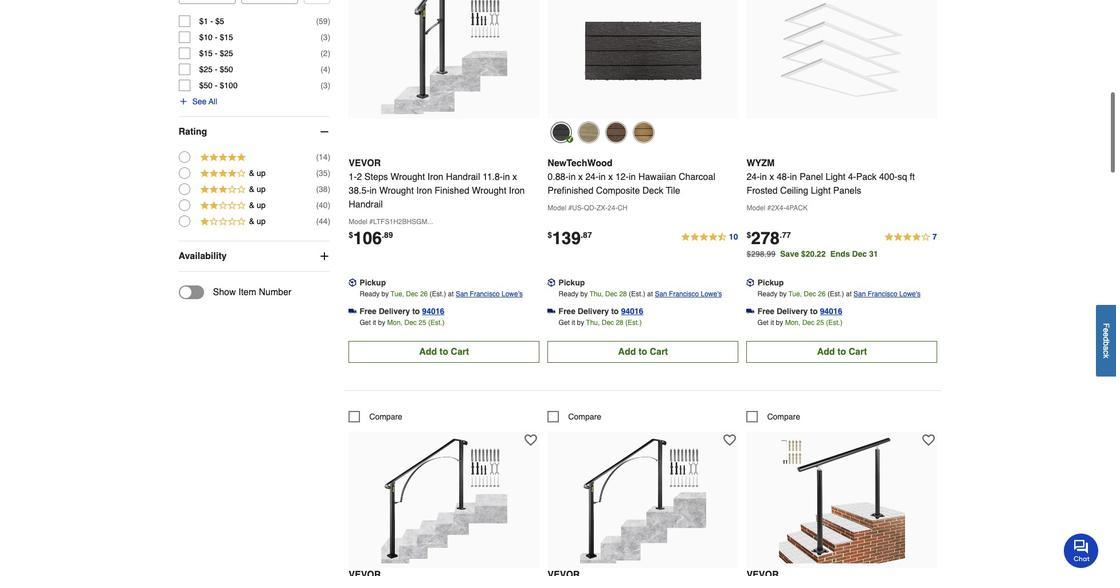 Task type: describe. For each thing, give the bounding box(es) containing it.
charcoal
[[679, 172, 715, 182]]

wrought right 'steps'
[[391, 172, 425, 182]]

at for third san francisco lowe's button from the right
[[448, 290, 454, 298]]

actual price $278.77 element
[[747, 228, 791, 248]]

$20.22
[[801, 249, 826, 258]]

$1 - $5
[[199, 17, 224, 26]]

ends
[[830, 249, 850, 258]]

see all button
[[179, 96, 217, 107]]

$10 - $15
[[199, 33, 233, 42]]

frosted
[[747, 186, 778, 196]]

item
[[238, 287, 256, 297]]

free for truck filled icon for get it by thu, dec 28 (est.)
[[559, 307, 576, 316]]

a
[[1102, 346, 1111, 351]]

ready by thu, dec 28 (est.) at san francisco lowe's
[[559, 290, 722, 298]]

model # us-qd-zx-24-ch
[[548, 204, 628, 212]]

0 vertical spatial 4 stars image
[[199, 167, 246, 181]]

vevor 1-2 steps wrought iron handrail 11.8-in x 38.5-in wrought iron finished wrought iron handrail
[[349, 158, 525, 210]]

get for truck filled image
[[758, 319, 769, 327]]

7 button
[[884, 230, 938, 244]]

vevor 3-4 steps wrought iron handrail 44-in x 38.5-in wrought iron finished wrought iron handrail image
[[580, 437, 706, 563]]

& up for ( 38 )
[[249, 185, 266, 194]]

finished
[[435, 186, 469, 196]]

save
[[780, 249, 799, 258]]

in down 'steps'
[[370, 186, 377, 196]]

compare for 5014628413 element
[[568, 412, 601, 421]]

vevor
[[349, 158, 381, 168]]

model for 24-in x 48-in panel light 4-pack 400-sq ft frosted ceiling light panels
[[747, 204, 765, 212]]

( 2 )
[[321, 49, 330, 58]]

94016 button for 2nd san francisco lowe's button from the left
[[621, 305, 643, 317]]

free delivery to 94016 for get it by mon, dec 25 (est.)'s truck filled icon
[[360, 307, 444, 316]]

40
[[319, 201, 328, 210]]

4.5 stars image
[[680, 230, 739, 244]]

get for get it by mon, dec 25 (est.)'s truck filled icon
[[360, 319, 371, 327]]

lowe's for 3rd san francisco lowe's button
[[900, 290, 921, 298]]

& up for ( 35 )
[[249, 168, 266, 178]]

delivery for truck filled image
[[777, 307, 808, 316]]

ready for truck filled icon for get it by thu, dec 28 (est.)
[[559, 290, 579, 298]]

24- inside wyzm 24-in x 48-in panel light 4-pack 400-sq ft frosted ceiling light panels
[[747, 172, 760, 182]]

2 add to cart button from the left
[[548, 341, 739, 363]]

1-
[[349, 172, 357, 182]]

truck filled image for get it by thu, dec 28 (est.)
[[548, 307, 556, 315]]

pack
[[856, 172, 877, 182]]

& for ( 40 )
[[249, 201, 254, 210]]

0 vertical spatial $50
[[220, 65, 233, 74]]

vevor 1-4 steps aluminum handrail 47.6-in x 35.8-in aluminum finished aluminum handrail image
[[779, 437, 905, 563]]

iron up finished
[[428, 172, 443, 182]]

1 ) from the top
[[328, 17, 330, 26]]

ready by tue, dec 26 (est.) at san francisco lowe's for 3rd san francisco lowe's button
[[758, 290, 921, 298]]

$ 139 .87
[[548, 228, 592, 248]]

400-
[[879, 172, 898, 182]]

3 x from the left
[[608, 172, 613, 182]]

( 44 )
[[316, 217, 330, 226]]

all
[[209, 97, 217, 106]]

1 pickup from the left
[[360, 278, 386, 287]]

roman antique image
[[578, 121, 600, 143]]

in left 0.88- on the top
[[503, 172, 510, 182]]

d
[[1102, 337, 1111, 342]]

deck
[[643, 186, 663, 196]]

6 ) from the top
[[328, 152, 330, 162]]

35
[[319, 168, 328, 178]]

it for truck filled icon for get it by thu, dec 28 (est.)
[[572, 319, 575, 327]]

tue, for 94016 button for third san francisco lowe's button from the right
[[391, 290, 404, 298]]

actual price $139.87 element
[[548, 228, 592, 248]]

wrought down 11.8-
[[472, 186, 506, 196]]

lowe's for 2nd san francisco lowe's button from the left
[[701, 290, 722, 298]]

139
[[552, 228, 581, 248]]

44
[[319, 217, 328, 226]]

10 ) from the top
[[328, 217, 330, 226]]

compare for 5014628453 element
[[369, 412, 402, 421]]

$100
[[220, 81, 238, 90]]

$50 - $100
[[199, 81, 238, 90]]

ceiling
[[780, 186, 808, 196]]

0 vertical spatial handrail
[[446, 172, 480, 182]]

0 vertical spatial 28
[[619, 290, 627, 298]]

pickup image
[[349, 279, 357, 287]]

pickup image for ready by thu, dec 28 (est.) at san francisco lowe's
[[548, 279, 556, 287]]

cart for 1st add to cart button from left
[[451, 347, 469, 357]]

san for 2nd san francisco lowe's button from the left
[[655, 290, 667, 298]]

$298.99
[[747, 249, 776, 258]]

iron left finished
[[416, 186, 432, 196]]

14
[[319, 152, 328, 162]]

at for 2nd san francisco lowe's button from the left
[[647, 290, 653, 298]]

number
[[259, 287, 291, 297]]

0 vertical spatial thu,
[[590, 290, 603, 298]]

show item number element
[[179, 285, 291, 299]]

( 3 ) for $100
[[321, 81, 330, 90]]

48-
[[777, 172, 790, 182]]

.77
[[780, 230, 791, 239]]

see
[[192, 97, 207, 106]]

31
[[869, 249, 878, 258]]

mon, for truck filled image
[[785, 319, 801, 327]]

0 vertical spatial $25
[[220, 49, 233, 58]]

ch
[[618, 204, 628, 212]]

4-
[[848, 172, 856, 182]]

vevor 4-5 steps wrought iron handrail 56-in x 38.5-in wrought iron finished wrought iron handrail image
[[381, 437, 507, 563]]

cart for 3rd add to cart button from left
[[849, 347, 867, 357]]

10
[[729, 232, 738, 241]]

$1
[[199, 17, 208, 26]]

7
[[933, 232, 937, 241]]

wyzm
[[747, 158, 775, 168]]

0 horizontal spatial $15
[[199, 49, 213, 58]]

4
[[323, 65, 328, 74]]

lowe's for third san francisco lowe's button from the right
[[502, 290, 523, 298]]

1 vertical spatial light
[[811, 186, 831, 196]]

ends dec 31 element
[[830, 249, 883, 258]]

newtechwood
[[548, 158, 613, 168]]

3 for $50 - $100
[[323, 81, 328, 90]]

in up composite
[[629, 172, 636, 182]]

1 vertical spatial thu,
[[586, 319, 600, 327]]

up for ( 40 )
[[257, 201, 266, 210]]

prefinished
[[548, 186, 594, 196]]

delivery for truck filled icon for get it by thu, dec 28 (est.)
[[578, 307, 609, 316]]

wyzm 24-in x 48-in panel light 4-pack 400-sq ft frosted ceiling light panels
[[747, 158, 915, 196]]

x inside wyzm 24-in x 48-in panel light 4-pack 400-sq ft frosted ceiling light panels
[[770, 172, 774, 182]]

up for ( 35 )
[[257, 168, 266, 178]]

add for 1st add to cart button from left
[[419, 347, 437, 357]]

9 ) from the top
[[328, 201, 330, 210]]

show
[[213, 287, 236, 297]]

$ 278 .77
[[747, 228, 791, 248]]

minus image
[[319, 126, 330, 138]]

( 35 )
[[316, 168, 330, 178]]

f e e d b a c k
[[1102, 323, 1111, 359]]

& for ( 38 )
[[249, 185, 254, 194]]

add to cart for second add to cart button from left
[[618, 347, 668, 357]]

- for $1
[[210, 17, 213, 26]]

ft
[[910, 172, 915, 182]]

brazilian ipe image
[[606, 121, 627, 143]]

5 ) from the top
[[328, 81, 330, 90]]

$ for 106
[[349, 230, 353, 239]]

actual price $106.89 element
[[349, 228, 393, 248]]

ready for get it by mon, dec 25 (est.)'s truck filled icon
[[360, 290, 380, 298]]

4 stars image containing 7
[[884, 230, 938, 244]]

10 button
[[680, 230, 739, 244]]

hawaiian
[[638, 172, 676, 182]]

rating
[[179, 127, 207, 137]]

3 ) from the top
[[328, 49, 330, 58]]

us-
[[572, 204, 584, 212]]

add for second add to cart button from left
[[618, 347, 636, 357]]

( 59 )
[[316, 17, 330, 26]]

delivery for get it by mon, dec 25 (est.)'s truck filled icon
[[379, 307, 410, 316]]

composite
[[596, 186, 640, 196]]

$10
[[199, 33, 213, 42]]

2 francisco from the left
[[669, 290, 699, 298]]

1 horizontal spatial 24-
[[608, 204, 618, 212]]

was price $298.99 element
[[747, 246, 780, 258]]

- for $15
[[215, 49, 218, 58]]

newtechwood 0.88-in x 24-in x 12-in hawaiian charcoal prefinished composite deck tile
[[548, 158, 715, 196]]

$15 - $25
[[199, 49, 233, 58]]

& for ( 44 )
[[249, 217, 254, 226]]

94016 button for 3rd san francisco lowe's button
[[820, 305, 842, 317]]

1 26 from the left
[[420, 290, 428, 298]]



Task type: vqa. For each thing, say whether or not it's contained in the screenshot.
1st truck filled icon from left
yes



Task type: locate. For each thing, give the bounding box(es) containing it.
1 it from the left
[[373, 319, 376, 327]]

( 3 ) down 4
[[321, 81, 330, 90]]

2 horizontal spatial 24-
[[747, 172, 760, 182]]

2 it from the left
[[572, 319, 575, 327]]

( 4 )
[[321, 65, 330, 74]]

get it by mon, dec 25 (est.) for truck filled image
[[758, 319, 843, 327]]

( 38 )
[[316, 185, 330, 194]]

2 compare from the left
[[568, 412, 601, 421]]

savings save $20.22 element
[[780, 249, 883, 258]]

3 free from the left
[[758, 307, 775, 316]]

&
[[249, 168, 254, 178], [249, 185, 254, 194], [249, 201, 254, 210], [249, 217, 254, 226]]

2 horizontal spatial 94016
[[820, 307, 842, 316]]

get it by mon, dec 25 (est.) for get it by mon, dec 25 (est.)'s truck filled icon
[[360, 319, 445, 327]]

x left 12-
[[608, 172, 613, 182]]

$50 up see all in the left top of the page
[[199, 81, 213, 90]]

1 horizontal spatial francisco
[[669, 290, 699, 298]]

4 & from the top
[[249, 217, 254, 226]]

2 horizontal spatial cart
[[849, 347, 867, 357]]

0 horizontal spatial lowe's
[[502, 290, 523, 298]]

2 horizontal spatial delivery
[[777, 307, 808, 316]]

free delivery to 94016 for truck filled image
[[758, 307, 842, 316]]

94016 for 3rd san francisco lowe's button
[[820, 307, 842, 316]]

1 horizontal spatial compare
[[568, 412, 601, 421]]

1 horizontal spatial 4 stars image
[[884, 230, 938, 244]]

59
[[319, 17, 328, 26]]

1 horizontal spatial get it by mon, dec 25 (est.)
[[758, 319, 843, 327]]

pickup image
[[548, 279, 556, 287], [747, 279, 755, 287]]

3 cart from the left
[[849, 347, 867, 357]]

handrail down 38.5-
[[349, 199, 383, 210]]

2 at from the left
[[647, 290, 653, 298]]

2 cart from the left
[[650, 347, 668, 357]]

1 horizontal spatial it
[[572, 319, 575, 327]]

1 horizontal spatial 94016 button
[[621, 305, 643, 317]]

1 san from the left
[[456, 290, 468, 298]]

1 horizontal spatial pickup
[[559, 278, 585, 287]]

1 free from the left
[[360, 307, 377, 316]]

0 horizontal spatial add to cart
[[419, 347, 469, 357]]

option group
[[179, 149, 330, 229]]

7 ) from the top
[[328, 168, 330, 178]]

see all
[[192, 97, 217, 106]]

24- inside "newtechwood 0.88-in x 24-in x 12-in hawaiian charcoal prefinished composite deck tile"
[[585, 172, 599, 182]]

model up 106
[[349, 218, 367, 226]]

2 delivery from the left
[[578, 307, 609, 316]]

get it by thu, dec 28 (est.)
[[559, 319, 642, 327]]

plus image left see
[[179, 97, 188, 106]]

2 94016 button from the left
[[621, 305, 643, 317]]

$ inside $ 278 .77
[[747, 230, 751, 239]]

light down panel
[[811, 186, 831, 196]]

up for ( 44 )
[[257, 217, 266, 226]]

1 tue, from the left
[[391, 290, 404, 298]]

& up right 3 stars image
[[249, 185, 266, 194]]

model for 0.88-in x 24-in x 12-in hawaiian charcoal prefinished composite deck tile
[[548, 204, 566, 212]]

38.5-
[[349, 186, 370, 196]]

0 horizontal spatial heart outline image
[[525, 434, 537, 446]]

2 horizontal spatial pickup
[[758, 278, 784, 287]]

94016 button for third san francisco lowe's button from the right
[[422, 305, 444, 317]]

1 add to cart from the left
[[419, 347, 469, 357]]

2 free from the left
[[559, 307, 576, 316]]

2 horizontal spatial add to cart
[[817, 347, 867, 357]]

3 at from the left
[[846, 290, 852, 298]]

3 pickup from the left
[[758, 278, 784, 287]]

plus image
[[179, 97, 188, 106], [319, 250, 330, 262]]

1 vertical spatial $50
[[199, 81, 213, 90]]

up
[[257, 168, 266, 178], [257, 185, 266, 194], [257, 201, 266, 210], [257, 217, 266, 226]]

pickup down $ 139 .87
[[559, 278, 585, 287]]

0 horizontal spatial 25
[[419, 319, 426, 327]]

light left 4-
[[826, 172, 846, 182]]

san for third san francisco lowe's button from the right
[[456, 290, 468, 298]]

thu,
[[590, 290, 603, 298], [586, 319, 600, 327]]

2 $ from the left
[[548, 230, 552, 239]]

e
[[1102, 328, 1111, 333], [1102, 333, 1111, 337]]

0 horizontal spatial plus image
[[179, 97, 188, 106]]

3 compare from the left
[[767, 412, 800, 421]]

free delivery to 94016
[[360, 307, 444, 316], [559, 307, 643, 316], [758, 307, 842, 316]]

to
[[412, 307, 420, 316], [611, 307, 619, 316], [810, 307, 818, 316], [440, 347, 448, 357], [639, 347, 647, 357], [838, 347, 846, 357]]

zx-
[[597, 204, 608, 212]]

3 ready from the left
[[758, 290, 778, 298]]

1 horizontal spatial 94016
[[621, 307, 643, 316]]

model # ltfs1h2bhsgm...
[[349, 218, 433, 226]]

$ for 278
[[747, 230, 751, 239]]

3
[[323, 33, 328, 42], [323, 81, 328, 90]]

3 down 4
[[323, 81, 328, 90]]

e up the b
[[1102, 333, 1111, 337]]

free
[[360, 307, 377, 316], [559, 307, 576, 316], [758, 307, 775, 316]]

1 x from the left
[[513, 172, 517, 182]]

# for newtechwood 0.88-in x 24-in x 12-in hawaiian charcoal prefinished composite deck tile
[[568, 204, 572, 212]]

in up frosted
[[760, 172, 767, 182]]

2 get from the left
[[559, 319, 570, 327]]

1 horizontal spatial plus image
[[319, 250, 330, 262]]

model for 1-2 steps wrought iron handrail 11.8-in x 38.5-in wrought iron finished wrought iron handrail
[[349, 218, 367, 226]]

5014628453 element
[[349, 411, 402, 422]]

2 horizontal spatial add
[[817, 347, 835, 357]]

0 horizontal spatial ready
[[360, 290, 380, 298]]

mon, for get it by mon, dec 25 (est.)'s truck filled icon
[[387, 319, 403, 327]]

28 down ready by thu, dec 28 (est.) at san francisco lowe's
[[616, 319, 624, 327]]

up up "availability" button
[[257, 217, 266, 226]]

f
[[1102, 323, 1111, 328]]

up right 3 stars image
[[257, 185, 266, 194]]

$5
[[215, 17, 224, 26]]

4 x from the left
[[770, 172, 774, 182]]

1 star image
[[199, 215, 246, 229]]

0 horizontal spatial 26
[[420, 290, 428, 298]]

2 inside vevor 1-2 steps wrought iron handrail 11.8-in x 38.5-in wrought iron finished wrought iron handrail
[[357, 172, 362, 182]]

3 add to cart from the left
[[817, 347, 867, 357]]

2 & from the top
[[249, 185, 254, 194]]

c
[[1102, 351, 1111, 355]]

1 horizontal spatial ready
[[559, 290, 579, 298]]

& right 2 stars image
[[249, 201, 254, 210]]

0 horizontal spatial it
[[373, 319, 376, 327]]

truck filled image for get it by mon, dec 25 (est.)
[[349, 307, 357, 315]]

up down rating button
[[257, 168, 266, 178]]

2 ready by tue, dec 26 (est.) at san francisco lowe's from the left
[[758, 290, 921, 298]]

compare for 5014628465 "element"
[[767, 412, 800, 421]]

1 horizontal spatial delivery
[[578, 307, 609, 316]]

278
[[751, 228, 780, 248]]

0 horizontal spatial $25
[[199, 65, 213, 74]]

2x4-
[[771, 204, 786, 212]]

1 94016 button from the left
[[422, 305, 444, 317]]

san for 3rd san francisco lowe's button
[[854, 290, 866, 298]]

0 vertical spatial $15
[[220, 33, 233, 42]]

compare inside 5014628413 element
[[568, 412, 601, 421]]

12-
[[616, 172, 629, 182]]

2
[[323, 49, 328, 58], [357, 172, 362, 182]]

thu, down ready by thu, dec 28 (est.) at san francisco lowe's
[[586, 319, 600, 327]]

2 pickup from the left
[[559, 278, 585, 287]]

mon,
[[387, 319, 403, 327], [785, 319, 801, 327]]

28
[[619, 290, 627, 298], [616, 319, 624, 327]]

$ for 139
[[548, 230, 552, 239]]

25
[[419, 319, 426, 327], [817, 319, 824, 327]]

option group containing (
[[179, 149, 330, 229]]

at for 3rd san francisco lowe's button
[[846, 290, 852, 298]]

availability button
[[179, 241, 330, 271]]

0 horizontal spatial francisco
[[470, 290, 500, 298]]

$25 down $15 - $25
[[199, 65, 213, 74]]

ready by tue, dec 26 (est.) at san francisco lowe's for third san francisco lowe's button from the right
[[360, 290, 523, 298]]

sq
[[898, 172, 907, 182]]

1 francisco from the left
[[470, 290, 500, 298]]

0 vertical spatial light
[[826, 172, 846, 182]]

0.88-
[[548, 172, 569, 182]]

3 free delivery to 94016 from the left
[[758, 307, 842, 316]]

2 horizontal spatial #
[[767, 204, 771, 212]]

3 & up from the top
[[249, 201, 266, 210]]

1 horizontal spatial san
[[655, 290, 667, 298]]

thu, up get it by thu, dec 28 (est.) at the bottom right
[[590, 290, 603, 298]]

3 & from the top
[[249, 201, 254, 210]]

0 vertical spatial plus image
[[179, 97, 188, 106]]

3 add to cart button from the left
[[747, 341, 938, 363]]

x left 48- at right top
[[770, 172, 774, 182]]

1 vertical spatial 4 stars image
[[884, 230, 938, 244]]

x inside vevor 1-2 steps wrought iron handrail 11.8-in x 38.5-in wrought iron finished wrought iron handrail
[[513, 172, 517, 182]]

2 e from the top
[[1102, 333, 1111, 337]]

( 14 )
[[316, 152, 330, 162]]

x down 'newtechwood'
[[578, 172, 583, 182]]

$15 down the $5 on the top
[[220, 33, 233, 42]]

& right 3 stars image
[[249, 185, 254, 194]]

94016 button
[[422, 305, 444, 317], [621, 305, 643, 317], [820, 305, 842, 317]]

0 horizontal spatial compare
[[369, 412, 402, 421]]

x right 11.8-
[[513, 172, 517, 182]]

& up for ( 40 )
[[249, 201, 266, 210]]

1 & from the top
[[249, 168, 254, 178]]

.87
[[581, 230, 592, 239]]

in up prefinished
[[569, 172, 576, 182]]

ltfs1h2bhsgm...
[[373, 218, 433, 226]]

0 vertical spatial 2
[[323, 49, 328, 58]]

0 horizontal spatial #
[[369, 218, 373, 226]]

1 ( 3 ) from the top
[[321, 33, 330, 42]]

tue, for 94016 button corresponding to 3rd san francisco lowe's button
[[789, 290, 802, 298]]

free for truck filled image
[[758, 307, 775, 316]]

2 heart outline image from the left
[[724, 434, 736, 446]]

0 horizontal spatial 4 stars image
[[199, 167, 246, 181]]

pickup image for ready by tue, dec 26 (est.) at san francisco lowe's
[[747, 279, 755, 287]]

iron left prefinished
[[509, 186, 525, 196]]

$ inside $ 106 .89
[[349, 230, 353, 239]]

wrought down 'steps'
[[379, 186, 414, 196]]

3 up from the top
[[257, 201, 266, 210]]

ready for truck filled image
[[758, 290, 778, 298]]

3 94016 from the left
[[820, 307, 842, 316]]

2 free delivery to 94016 from the left
[[559, 307, 643, 316]]

2 up 38.5-
[[357, 172, 362, 182]]

2 lowe's from the left
[[701, 290, 722, 298]]

& down rating button
[[249, 168, 254, 178]]

0 horizontal spatial delivery
[[379, 307, 410, 316]]

- for $25
[[215, 65, 218, 74]]

11.8-
[[483, 172, 503, 182]]

1 & up from the top
[[249, 168, 266, 178]]

1 horizontal spatial cart
[[650, 347, 668, 357]]

1 horizontal spatial add to cart
[[618, 347, 668, 357]]

newtechwood 0.88-in x 24-in x 12-in hawaiian charcoal prefinished composite deck tile image
[[580, 0, 706, 114]]

truck filled image
[[747, 307, 755, 315]]

1 horizontal spatial lowe's
[[701, 290, 722, 298]]

chat invite button image
[[1064, 533, 1099, 568]]

0 horizontal spatial free delivery to 94016
[[360, 307, 444, 316]]

- right $1
[[210, 17, 213, 26]]

28 up get it by thu, dec 28 (est.) at the bottom right
[[619, 290, 627, 298]]

& up
[[249, 168, 266, 178], [249, 185, 266, 194], [249, 201, 266, 210], [249, 217, 266, 226]]

1 94016 from the left
[[422, 307, 444, 316]]

model down frosted
[[747, 204, 765, 212]]

1 horizontal spatial handrail
[[446, 172, 480, 182]]

2 truck filled image from the left
[[548, 307, 556, 315]]

ready down actual price $106.89 element
[[360, 290, 380, 298]]

1 horizontal spatial $50
[[220, 65, 233, 74]]

up for ( 38 )
[[257, 185, 266, 194]]

$ inside $ 139 .87
[[548, 230, 552, 239]]

$25 - $50
[[199, 65, 233, 74]]

f e e d b a c k button
[[1096, 305, 1116, 377]]

ready
[[360, 290, 380, 298], [559, 290, 579, 298], [758, 290, 778, 298]]

2 horizontal spatial model
[[747, 204, 765, 212]]

0 horizontal spatial pickup
[[360, 278, 386, 287]]

0 horizontal spatial tue,
[[391, 290, 404, 298]]

2 horizontal spatial san francisco lowe's button
[[854, 288, 921, 300]]

heart outline image
[[923, 434, 935, 446]]

pickup image up truck filled image
[[747, 279, 755, 287]]

3 94016 button from the left
[[820, 305, 842, 317]]

up right 2 stars image
[[257, 201, 266, 210]]

show item number
[[213, 287, 291, 297]]

1 mon, from the left
[[387, 319, 403, 327]]

# down prefinished
[[568, 204, 572, 212]]

ready up get it by thu, dec 28 (est.) at the bottom right
[[559, 290, 579, 298]]

k
[[1102, 355, 1111, 359]]

model # 2x4-4pack
[[747, 204, 808, 212]]

in left 12-
[[599, 172, 606, 182]]

4 ) from the top
[[328, 65, 330, 74]]

1 up from the top
[[257, 168, 266, 178]]

hawaiian charcoal image
[[551, 121, 572, 143]]

1 get it by mon, dec 25 (est.) from the left
[[360, 319, 445, 327]]

- up $25 - $50
[[215, 49, 218, 58]]

3 francisco from the left
[[868, 290, 898, 298]]

free delivery to 94016 for truck filled icon for get it by thu, dec 28 (est.)
[[559, 307, 643, 316]]

free for get it by mon, dec 25 (est.)'s truck filled icon
[[360, 307, 377, 316]]

1 get from the left
[[360, 319, 371, 327]]

2 get it by mon, dec 25 (est.) from the left
[[758, 319, 843, 327]]

0 horizontal spatial 94016
[[422, 307, 444, 316]]

2 25 from the left
[[817, 319, 824, 327]]

2 up 4
[[323, 49, 328, 58]]

add to cart for 3rd add to cart button from left
[[817, 347, 867, 357]]

0 horizontal spatial add
[[419, 347, 437, 357]]

0 horizontal spatial mon,
[[387, 319, 403, 327]]

2 add to cart from the left
[[618, 347, 668, 357]]

4 stars image
[[199, 167, 246, 181], [884, 230, 938, 244]]

compare inside 5014628465 "element"
[[767, 412, 800, 421]]

$25
[[220, 49, 233, 58], [199, 65, 213, 74]]

vevor 1-2 steps wrought iron handrail 11.8-in x 38.5-in wrought iron finished wrought iron handrail image
[[381, 0, 507, 114]]

& up for ( 44 )
[[249, 217, 266, 226]]

plus image inside "availability" button
[[319, 250, 330, 262]]

- down $15 - $25
[[215, 65, 218, 74]]

1 truck filled image from the left
[[349, 307, 357, 315]]

2 add from the left
[[618, 347, 636, 357]]

1 at from the left
[[448, 290, 454, 298]]

3 san francisco lowe's button from the left
[[854, 288, 921, 300]]

1 horizontal spatial mon,
[[785, 319, 801, 327]]

add for 3rd add to cart button from left
[[817, 347, 835, 357]]

handrail up finished
[[446, 172, 480, 182]]

-
[[210, 17, 213, 26], [215, 33, 218, 42], [215, 49, 218, 58], [215, 65, 218, 74], [215, 81, 218, 90]]

cart for second add to cart button from left
[[650, 347, 668, 357]]

2 horizontal spatial free delivery to 94016
[[758, 307, 842, 316]]

cart
[[451, 347, 469, 357], [650, 347, 668, 357], [849, 347, 867, 357]]

pickup image down 139
[[548, 279, 556, 287]]

0 horizontal spatial 24-
[[585, 172, 599, 182]]

3 $ from the left
[[747, 230, 751, 239]]

delivery
[[379, 307, 410, 316], [578, 307, 609, 316], [777, 307, 808, 316]]

2 horizontal spatial 94016 button
[[820, 305, 842, 317]]

# for vevor 1-2 steps wrought iron handrail 11.8-in x 38.5-in wrought iron finished wrought iron handrail
[[369, 218, 373, 226]]

( 3 ) up ( 2 )
[[321, 33, 330, 42]]

0 horizontal spatial 94016 button
[[422, 305, 444, 317]]

1 25 from the left
[[419, 319, 426, 327]]

tile
[[666, 186, 680, 196]]

2 san francisco lowe's button from the left
[[655, 288, 722, 300]]

2 ( 3 ) from the top
[[321, 81, 330, 90]]

& up right the 1 star image
[[249, 217, 266, 226]]

1 $ from the left
[[349, 230, 353, 239]]

rating button
[[179, 117, 330, 147]]

1 vertical spatial $15
[[199, 49, 213, 58]]

1 horizontal spatial san francisco lowe's button
[[655, 288, 722, 300]]

25 for 94016 button corresponding to 3rd san francisco lowe's button
[[817, 319, 824, 327]]

1 san francisco lowe's button from the left
[[456, 288, 523, 300]]

- for $50
[[215, 81, 218, 90]]

( 3 ) for $15
[[321, 33, 330, 42]]

add
[[419, 347, 437, 357], [618, 347, 636, 357], [817, 347, 835, 357]]

availability
[[179, 251, 227, 261]]

0 horizontal spatial pickup image
[[548, 279, 556, 287]]

0 horizontal spatial handrail
[[349, 199, 383, 210]]

0 vertical spatial 3
[[323, 33, 328, 42]]

- right $10
[[215, 33, 218, 42]]

& up down rating button
[[249, 168, 266, 178]]

2 horizontal spatial add to cart button
[[747, 341, 938, 363]]

0 horizontal spatial get
[[360, 319, 371, 327]]

pickup
[[360, 278, 386, 287], [559, 278, 585, 287], [758, 278, 784, 287]]

1 pickup image from the left
[[548, 279, 556, 287]]

1 vertical spatial 3
[[323, 81, 328, 90]]

$25 up $25 - $50
[[220, 49, 233, 58]]

0 horizontal spatial $50
[[199, 81, 213, 90]]

5 stars image
[[199, 151, 246, 164]]

5014628465 element
[[747, 411, 800, 422]]

1 horizontal spatial free
[[559, 307, 576, 316]]

pickup down $298.99
[[758, 278, 784, 287]]

- for $10
[[215, 33, 218, 42]]

3 get from the left
[[758, 319, 769, 327]]

3 delivery from the left
[[777, 307, 808, 316]]

$50 up $100
[[220, 65, 233, 74]]

26
[[420, 290, 428, 298], [818, 290, 826, 298]]

1 vertical spatial 2
[[357, 172, 362, 182]]

(est.)
[[430, 290, 446, 298], [629, 290, 645, 298], [828, 290, 844, 298], [428, 319, 445, 327], [626, 319, 642, 327], [826, 319, 843, 327]]

1 horizontal spatial free delivery to 94016
[[559, 307, 643, 316]]

2 horizontal spatial ready
[[758, 290, 778, 298]]

1 horizontal spatial $25
[[220, 49, 233, 58]]

1 e from the top
[[1102, 328, 1111, 333]]

2 94016 from the left
[[621, 307, 643, 316]]

# for wyzm 24-in x 48-in panel light 4-pack 400-sq ft frosted ceiling light panels
[[767, 204, 771, 212]]

24- down composite
[[608, 204, 618, 212]]

38
[[319, 185, 328, 194]]

3 san from the left
[[854, 290, 866, 298]]

3 stars image
[[199, 183, 246, 197]]

8 ) from the top
[[328, 185, 330, 194]]

at
[[448, 290, 454, 298], [647, 290, 653, 298], [846, 290, 852, 298]]

2 pickup image from the left
[[747, 279, 755, 287]]

compare
[[369, 412, 402, 421], [568, 412, 601, 421], [767, 412, 800, 421]]

ready down $298.99
[[758, 290, 778, 298]]

1 vertical spatial 28
[[616, 319, 624, 327]]

& for ( 35 )
[[249, 168, 254, 178]]

add to cart button
[[349, 341, 540, 363], [548, 341, 739, 363], [747, 341, 938, 363]]

# up $ 106 .89
[[369, 218, 373, 226]]

1 ready by tue, dec 26 (est.) at san francisco lowe's from the left
[[360, 290, 523, 298]]

add to cart for 1st add to cart button from left
[[419, 347, 469, 357]]

model
[[548, 204, 566, 212], [747, 204, 765, 212], [349, 218, 367, 226]]

2 ready from the left
[[559, 290, 579, 298]]

2 x from the left
[[578, 172, 583, 182]]

1 add to cart button from the left
[[349, 341, 540, 363]]

x
[[513, 172, 517, 182], [578, 172, 583, 182], [608, 172, 613, 182], [770, 172, 774, 182]]

1 delivery from the left
[[379, 307, 410, 316]]

$
[[349, 230, 353, 239], [548, 230, 552, 239], [747, 230, 751, 239]]

1 heart outline image from the left
[[525, 434, 537, 446]]

$ 106 .89
[[349, 228, 393, 248]]

(
[[316, 17, 319, 26], [321, 33, 323, 42], [321, 49, 323, 58], [321, 65, 323, 74], [321, 81, 323, 90], [316, 152, 319, 162], [316, 168, 319, 178], [316, 185, 319, 194], [316, 201, 319, 210], [316, 217, 319, 226]]

1 horizontal spatial 26
[[818, 290, 826, 298]]

2 stars image
[[199, 199, 246, 213]]

0 horizontal spatial $
[[349, 230, 353, 239]]

in up ceiling
[[790, 172, 797, 182]]

pickup right pickup icon
[[360, 278, 386, 287]]

$50
[[220, 65, 233, 74], [199, 81, 213, 90]]

it for truck filled image
[[771, 319, 774, 327]]

$298.99 save $20.22 ends dec 31
[[747, 249, 878, 258]]

0 horizontal spatial san francisco lowe's button
[[456, 288, 523, 300]]

2 horizontal spatial compare
[[767, 412, 800, 421]]

1 vertical spatial $25
[[199, 65, 213, 74]]

truck filled image
[[349, 307, 357, 315], [548, 307, 556, 315]]

1 horizontal spatial pickup image
[[747, 279, 755, 287]]

4pack
[[786, 204, 808, 212]]

.89
[[382, 230, 393, 239]]

1 horizontal spatial tue,
[[789, 290, 802, 298]]

3 for $10 - $15
[[323, 33, 328, 42]]

1 horizontal spatial #
[[568, 204, 572, 212]]

24- down wyzm
[[747, 172, 760, 182]]

3 up ( 2 )
[[323, 33, 328, 42]]

1 3 from the top
[[323, 33, 328, 42]]

2 horizontal spatial lowe's
[[900, 290, 921, 298]]

0 horizontal spatial ready by tue, dec 26 (est.) at san francisco lowe's
[[360, 290, 523, 298]]

$15 down $10
[[199, 49, 213, 58]]

2 horizontal spatial francisco
[[868, 290, 898, 298]]

e up d
[[1102, 328, 1111, 333]]

3 lowe's from the left
[[900, 290, 921, 298]]

model left us-
[[548, 204, 566, 212]]

b
[[1102, 342, 1111, 346]]

0 vertical spatial ( 3 )
[[321, 33, 330, 42]]

get for truck filled icon for get it by thu, dec 28 (est.)
[[559, 319, 570, 327]]

- left $100
[[215, 81, 218, 90]]

peruvian teak image
[[633, 121, 655, 143]]

94016 for third san francisco lowe's button from the right
[[422, 307, 444, 316]]

25 for 94016 button for third san francisco lowe's button from the right
[[419, 319, 426, 327]]

# down frosted
[[767, 204, 771, 212]]

5014628413 element
[[548, 411, 601, 422]]

94016
[[422, 307, 444, 316], [621, 307, 643, 316], [820, 307, 842, 316]]

0 horizontal spatial 2
[[323, 49, 328, 58]]

3 add from the left
[[817, 347, 835, 357]]

it for get it by mon, dec 25 (est.)'s truck filled icon
[[373, 319, 376, 327]]

wyzm 24-in x 48-in panel light 4-pack 400-sq ft frosted ceiling light panels image
[[779, 0, 905, 114]]

106
[[353, 228, 382, 248]]

plus image inside see all button
[[179, 97, 188, 106]]

1 lowe's from the left
[[502, 290, 523, 298]]

1 horizontal spatial heart outline image
[[724, 434, 736, 446]]

2 3 from the top
[[323, 81, 328, 90]]

2 mon, from the left
[[785, 319, 801, 327]]

94016 for 2nd san francisco lowe's button from the left
[[621, 307, 643, 316]]

1 compare from the left
[[369, 412, 402, 421]]

& up right 2 stars image
[[249, 201, 266, 210]]

heart outline image
[[525, 434, 537, 446], [724, 434, 736, 446]]

1 vertical spatial plus image
[[319, 250, 330, 262]]

24- down 'newtechwood'
[[585, 172, 599, 182]]

& right the 1 star image
[[249, 217, 254, 226]]

1 add from the left
[[419, 347, 437, 357]]

steps
[[365, 172, 388, 182]]

2 up from the top
[[257, 185, 266, 194]]

( 40 )
[[316, 201, 330, 210]]

1 ready from the left
[[360, 290, 380, 298]]

1 horizontal spatial ready by tue, dec 26 (est.) at san francisco lowe's
[[758, 290, 921, 298]]

0 horizontal spatial truck filled image
[[349, 307, 357, 315]]

plus image down 44
[[319, 250, 330, 262]]

1 free delivery to 94016 from the left
[[360, 307, 444, 316]]

1 horizontal spatial $
[[548, 230, 552, 239]]

2 horizontal spatial san
[[854, 290, 866, 298]]

2 ) from the top
[[328, 33, 330, 42]]

2 horizontal spatial at
[[846, 290, 852, 298]]

2 26 from the left
[[818, 290, 826, 298]]

compare inside 5014628453 element
[[369, 412, 402, 421]]

2 tue, from the left
[[789, 290, 802, 298]]

panel
[[800, 172, 823, 182]]

panels
[[833, 186, 861, 196]]

0 horizontal spatial cart
[[451, 347, 469, 357]]



